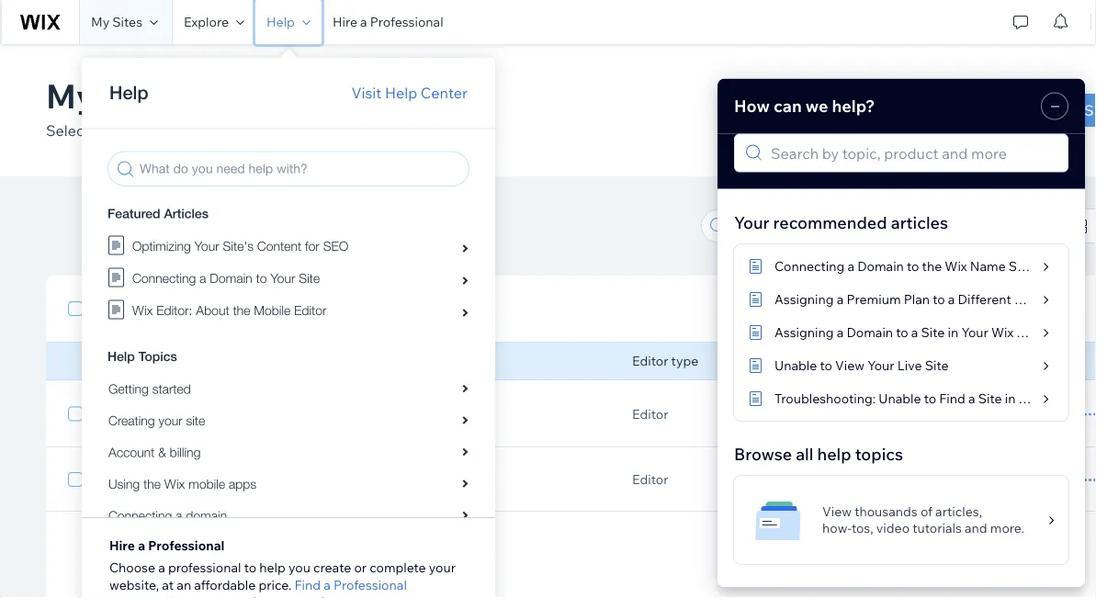 Task type: describe. For each thing, give the bounding box(es) containing it.
appleleeblog image
[[101, 466, 145, 490]]

sites for my sites
[[112, 14, 143, 30]]

1 vertical spatial 1
[[430, 419, 435, 432]]

published
[[209, 484, 260, 498]]

created
[[795, 353, 841, 369]]

0 horizontal spatial 1
[[242, 396, 250, 415]]

editor for my site 1
[[632, 406, 669, 422]]

edit,
[[150, 121, 180, 140]]

a up choose on the left of the page
[[138, 537, 145, 553]]

my sites
[[91, 14, 143, 30]]

https://appleapplelee2001.wixsite.com/my-
[[188, 419, 408, 432]]

1 vertical spatial help
[[385, 84, 418, 102]]

create new folder
[[794, 101, 923, 119]]

its
[[286, 121, 302, 140]]

type
[[672, 353, 699, 369]]

help
[[259, 560, 286, 576]]

complete
[[370, 560, 426, 576]]

1 horizontal spatial hire a professional
[[333, 14, 444, 30]]

date updated
[[906, 353, 989, 369]]

17,
[[933, 472, 949, 488]]

your
[[429, 560, 456, 576]]

visit help center link
[[352, 82, 468, 104]]

editor for appleleeblog
[[632, 472, 669, 488]]

create new si
[[1000, 101, 1097, 119]]

si
[[1085, 101, 1097, 119]]

view
[[183, 121, 215, 140]]

1 editor from the top
[[632, 353, 669, 369]]

my site 1 image
[[101, 400, 145, 424]]

select all
[[94, 302, 150, 318]]

create new si button
[[962, 94, 1097, 127]]

Select All checkbox
[[68, 298, 150, 320]]

to inside 'choose a professional to help you create or complete your website, at an affordable price.'
[[244, 560, 257, 576]]

my for my site 1
[[188, 396, 209, 415]]

find a professional
[[295, 577, 407, 593]]

visit
[[352, 84, 382, 102]]

help button
[[256, 0, 322, 44]]

select inside the my sites select a site to edit, view and open its dashboard.
[[46, 121, 90, 140]]

folder
[[879, 101, 923, 119]]

nov 14, 2023 for my site 1
[[764, 406, 841, 422]]

an
[[177, 577, 191, 593]]

a up visit
[[360, 14, 367, 30]]

hire a professional link
[[322, 0, 455, 44]]

not
[[188, 484, 206, 498]]

0 vertical spatial my
[[91, 14, 110, 30]]

explore
[[184, 14, 229, 30]]

14, for my site 1
[[791, 406, 808, 422]]

open
[[247, 121, 282, 140]]

site
[[104, 121, 129, 140]]

Search for a site... field
[[730, 211, 1002, 242]]



Task type: locate. For each thing, give the bounding box(es) containing it.
1
[[242, 396, 250, 415], [430, 419, 435, 432]]

2 create from the left
[[1000, 101, 1047, 119]]

0 horizontal spatial to
[[132, 121, 146, 140]]

my for my sites
[[46, 74, 95, 116]]

new
[[844, 101, 875, 119], [1050, 101, 1081, 119]]

2 vertical spatial editor
[[632, 472, 669, 488]]

0 vertical spatial 1
[[242, 396, 250, 415]]

0 vertical spatial to
[[132, 121, 146, 140]]

create inside button
[[1000, 101, 1047, 119]]

sites up edit,
[[103, 74, 183, 116]]

2 vertical spatial professional
[[334, 577, 407, 593]]

nov 17, 2023
[[906, 472, 982, 488]]

appleleeblog
[[188, 463, 280, 482]]

select
[[46, 121, 90, 140], [94, 302, 132, 318]]

a
[[360, 14, 367, 30], [93, 121, 101, 140], [138, 537, 145, 553], [158, 560, 165, 576], [324, 577, 331, 593]]

0 horizontal spatial hire
[[109, 537, 135, 553]]

professional up professional
[[148, 537, 225, 553]]

site
[[212, 396, 239, 415]]

date for date updated
[[906, 353, 935, 369]]

dashboard.
[[306, 121, 383, 140]]

1 vertical spatial to
[[244, 560, 257, 576]]

my inside the my sites select a site to edit, view and open its dashboard.
[[46, 74, 95, 116]]

2 vertical spatial my
[[188, 396, 209, 415]]

hire a professional up the visit help center link
[[333, 14, 444, 30]]

0 vertical spatial editor
[[632, 353, 669, 369]]

professional
[[370, 14, 444, 30], [148, 537, 225, 553], [334, 577, 407, 593]]

hire a professional up at
[[109, 537, 225, 553]]

new inside button
[[1050, 101, 1081, 119]]

1 horizontal spatial hire
[[333, 14, 358, 30]]

to inside the my sites select a site to edit, view and open its dashboard.
[[132, 121, 146, 140]]

select left all
[[94, 302, 132, 318]]

1 horizontal spatial select
[[94, 302, 132, 318]]

or
[[354, 560, 367, 576]]

my site 1 https://appleapplelee2001.wixsite.com/my-site-1
[[188, 396, 435, 432]]

create left si
[[1000, 101, 1047, 119]]

1 new from the left
[[844, 101, 875, 119]]

None checkbox
[[68, 403, 83, 425], [68, 469, 83, 491], [68, 403, 83, 425], [68, 469, 83, 491]]

0 horizontal spatial date
[[764, 353, 793, 369]]

sites
[[112, 14, 143, 30], [103, 74, 183, 116]]

new for si
[[1050, 101, 1081, 119]]

and
[[218, 121, 244, 140]]

https://appleapplelee2001.wixsite.com/my-site-1 button
[[188, 417, 435, 434]]

2 editor from the top
[[632, 406, 669, 422]]

affordable
[[194, 577, 256, 593]]

create new folder button
[[756, 94, 945, 127]]

0 horizontal spatial new
[[844, 101, 875, 119]]

all
[[135, 302, 150, 318]]

1 vertical spatial hire a professional
[[109, 537, 225, 553]]

sites left explore
[[112, 14, 143, 30]]

1 horizontal spatial date
[[906, 353, 935, 369]]

1 horizontal spatial help
[[385, 84, 418, 102]]

new left si
[[1050, 101, 1081, 119]]

3 editor from the top
[[632, 472, 669, 488]]

to left help
[[244, 560, 257, 576]]

updated
[[938, 353, 989, 369]]

0 vertical spatial professional
[[370, 14, 444, 30]]

center
[[421, 84, 468, 102]]

find a professional link
[[295, 577, 407, 593]]

date left 'updated'
[[906, 353, 935, 369]]

14,
[[791, 406, 808, 422], [933, 406, 951, 422], [791, 472, 808, 488]]

0 horizontal spatial help
[[267, 14, 295, 30]]

nov 14, 2023
[[764, 406, 841, 422], [906, 406, 984, 422], [764, 472, 841, 488]]

1 vertical spatial hire
[[109, 537, 135, 553]]

date for date created
[[764, 353, 793, 369]]

date left created
[[764, 353, 793, 369]]

hire right help button
[[333, 14, 358, 30]]

0 horizontal spatial create
[[794, 101, 841, 119]]

0 vertical spatial hire a professional
[[333, 14, 444, 30]]

hire a professional
[[333, 14, 444, 30], [109, 537, 225, 553]]

hire
[[333, 14, 358, 30], [109, 537, 135, 553]]

create inside button
[[794, 101, 841, 119]]

a inside the my sites select a site to edit, view and open its dashboard.
[[93, 121, 101, 140]]

create
[[794, 101, 841, 119], [1000, 101, 1047, 119]]

2 new from the left
[[1050, 101, 1081, 119]]

create for create new folder
[[794, 101, 841, 119]]

website,
[[109, 577, 159, 593]]

new left folder
[[844, 101, 875, 119]]

professional for find a professional link
[[334, 577, 407, 593]]

site-
[[408, 419, 430, 432]]

1 vertical spatial my
[[46, 74, 95, 116]]

14, for appleleeblog
[[791, 472, 808, 488]]

help inside button
[[267, 14, 295, 30]]

1 date from the left
[[764, 353, 793, 369]]

my
[[91, 14, 110, 30], [46, 74, 95, 116], [188, 396, 209, 415]]

hire up choose on the left of the page
[[109, 537, 135, 553]]

find
[[295, 577, 321, 593]]

my sites select a site to edit, view and open its dashboard.
[[46, 74, 383, 140]]

2023
[[811, 406, 841, 422], [954, 406, 984, 422], [811, 472, 841, 488], [952, 472, 982, 488]]

0 vertical spatial hire
[[333, 14, 358, 30]]

0 vertical spatial help
[[267, 14, 295, 30]]

editor
[[632, 353, 669, 369], [632, 406, 669, 422], [632, 472, 669, 488]]

help right visit
[[385, 84, 418, 102]]

1 vertical spatial select
[[94, 302, 132, 318]]

0 horizontal spatial select
[[46, 121, 90, 140]]

choose
[[109, 560, 155, 576]]

you
[[289, 560, 311, 576]]

1 vertical spatial sites
[[103, 74, 183, 116]]

help
[[267, 14, 295, 30], [385, 84, 418, 102]]

new for folder
[[844, 101, 875, 119]]

0 vertical spatial sites
[[112, 14, 143, 30]]

2 date from the left
[[906, 353, 935, 369]]

0 vertical spatial select
[[46, 121, 90, 140]]

create left folder
[[794, 101, 841, 119]]

professional for hire a professional link
[[370, 14, 444, 30]]

select left "site"
[[46, 121, 90, 140]]

1 horizontal spatial new
[[1050, 101, 1081, 119]]

select inside checkbox
[[94, 302, 132, 318]]

to
[[132, 121, 146, 140], [244, 560, 257, 576]]

choose a professional to help you create or complete your website, at an affordable price.
[[109, 560, 456, 593]]

help right explore
[[267, 14, 295, 30]]

nov 14, 2023 for appleleeblog
[[764, 472, 841, 488]]

nov
[[764, 406, 788, 422], [906, 406, 931, 422], [764, 472, 788, 488], [906, 472, 931, 488]]

a up at
[[158, 560, 165, 576]]

create for create new si
[[1000, 101, 1047, 119]]

sites for my sites select a site to edit, view and open its dashboard.
[[103, 74, 183, 116]]

a down the create at the bottom left
[[324, 577, 331, 593]]

0 horizontal spatial hire a professional
[[109, 537, 225, 553]]

professional down or on the bottom of page
[[334, 577, 407, 593]]

to right "site"
[[132, 121, 146, 140]]

editor type
[[632, 353, 699, 369]]

sites inside the my sites select a site to edit, view and open its dashboard.
[[103, 74, 183, 116]]

1 vertical spatial professional
[[148, 537, 225, 553]]

at
[[162, 577, 174, 593]]

visit help center
[[352, 84, 468, 102]]

date created
[[764, 353, 841, 369]]

1 horizontal spatial create
[[1000, 101, 1047, 119]]

a left "site"
[[93, 121, 101, 140]]

1 horizontal spatial to
[[244, 560, 257, 576]]

1 create from the left
[[794, 101, 841, 119]]

price.
[[259, 577, 292, 593]]

date
[[764, 353, 793, 369], [906, 353, 935, 369]]

my inside my site 1 https://appleapplelee2001.wixsite.com/my-site-1
[[188, 396, 209, 415]]

new inside button
[[844, 101, 875, 119]]

appleleeblog not published
[[188, 463, 280, 498]]

1 horizontal spatial 1
[[430, 419, 435, 432]]

create
[[313, 560, 351, 576]]

professional
[[168, 560, 241, 576]]

a inside 'choose a professional to help you create or complete your website, at an affordable price.'
[[158, 560, 165, 576]]

professional up the visit help center link
[[370, 14, 444, 30]]

1 vertical spatial editor
[[632, 406, 669, 422]]



Task type: vqa. For each thing, say whether or not it's contained in the screenshot.
field
no



